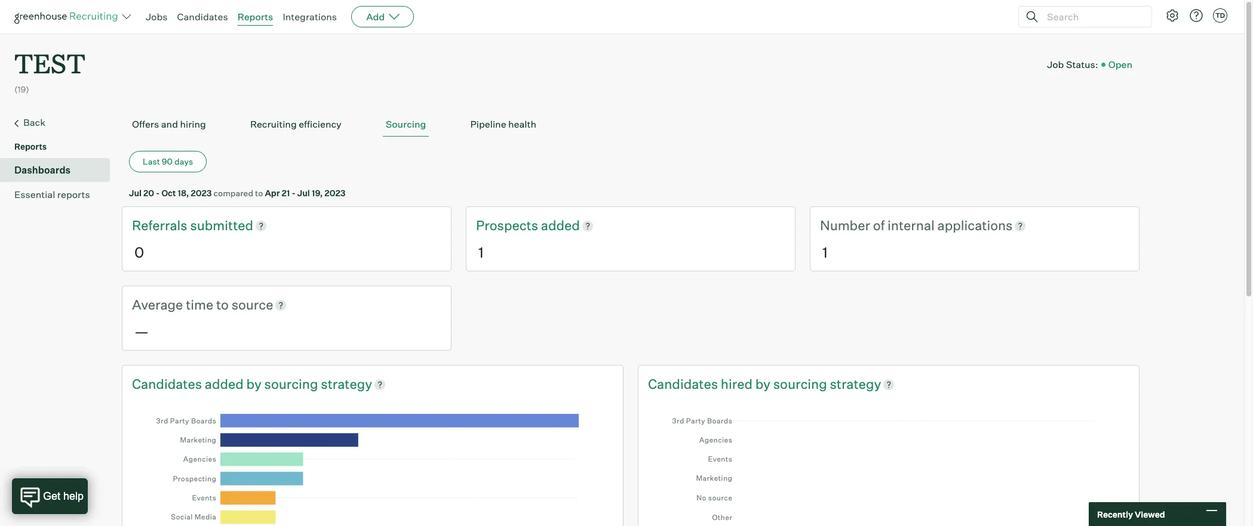 Task type: vqa. For each thing, say whether or not it's contained in the screenshot.
harlownoah05@gmail.com (Personal)
no



Task type: describe. For each thing, give the bounding box(es) containing it.
reports
[[57, 189, 90, 201]]

21
[[282, 188, 290, 198]]

sourcing for candidates hired by sourcing
[[773, 376, 827, 392]]

add
[[366, 11, 385, 23]]

—
[[134, 323, 149, 341]]

xychart image for candidates added by sourcing
[[149, 405, 597, 527]]

candidates hired by sourcing
[[648, 376, 830, 392]]

source
[[232, 297, 273, 313]]

average time to
[[132, 297, 232, 313]]

time
[[186, 297, 213, 313]]

sourcing link for candidates hired by sourcing
[[773, 376, 830, 394]]

1 1 from the left
[[478, 244, 484, 262]]

test
[[14, 45, 85, 81]]

internal
[[888, 218, 935, 234]]

recruiting
[[250, 118, 297, 130]]

2 2023 from the left
[[325, 188, 346, 198]]

integrations link
[[283, 11, 337, 23]]

candidates link for candidates added by sourcing
[[132, 376, 205, 394]]

td button
[[1213, 8, 1228, 23]]

last
[[143, 157, 160, 167]]

90
[[162, 157, 173, 167]]

recently
[[1097, 510, 1133, 520]]

status:
[[1066, 58, 1098, 70]]

0
[[134, 244, 144, 262]]

configure image
[[1165, 8, 1180, 23]]

by for added
[[246, 376, 262, 392]]

strategy for candidates hired by sourcing
[[830, 376, 881, 392]]

greenhouse recruiting image
[[14, 10, 122, 24]]

recently viewed
[[1097, 510, 1165, 520]]

strategy link for candidates hired by sourcing
[[830, 376, 881, 394]]

Search text field
[[1044, 8, 1141, 25]]

essential
[[14, 189, 55, 201]]

sourcing
[[386, 118, 426, 130]]

essential reports link
[[14, 188, 105, 202]]

pipeline health
[[470, 118, 536, 130]]

20
[[143, 188, 154, 198]]

oct
[[162, 188, 176, 198]]

applications
[[938, 218, 1013, 234]]

efficiency
[[299, 118, 342, 130]]

open
[[1108, 58, 1133, 70]]

19,
[[312, 188, 323, 198]]

essential reports
[[14, 189, 90, 201]]

1 - from the left
[[156, 188, 160, 198]]

last 90 days
[[143, 157, 193, 167]]

back link
[[14, 115, 105, 131]]

jobs
[[146, 11, 168, 23]]

xychart image for candidates hired by sourcing
[[665, 405, 1113, 527]]

number
[[820, 218, 870, 234]]

job
[[1047, 58, 1064, 70]]

submitted link
[[190, 217, 253, 235]]

submitted
[[190, 218, 253, 234]]

sourcing link for candidates added by sourcing
[[264, 376, 321, 394]]

number of internal
[[820, 218, 938, 234]]

offers and hiring button
[[129, 112, 209, 137]]

sourcing for candidates added by sourcing
[[264, 376, 318, 392]]

2 1 from the left
[[823, 244, 828, 262]]

1 2023 from the left
[[191, 188, 212, 198]]

tab list containing offers and hiring
[[129, 112, 1133, 137]]



Task type: locate. For each thing, give the bounding box(es) containing it.
0 vertical spatial reports
[[238, 11, 273, 23]]

candidates
[[177, 11, 228, 23], [132, 376, 202, 392], [648, 376, 718, 392]]

apr
[[265, 188, 280, 198]]

0 horizontal spatial by
[[246, 376, 262, 392]]

compared
[[214, 188, 253, 198]]

1 sourcing link from the left
[[264, 376, 321, 394]]

candidates right jobs link
[[177, 11, 228, 23]]

recruiting efficiency
[[250, 118, 342, 130]]

jul left 19,
[[297, 188, 310, 198]]

integrations
[[283, 11, 337, 23]]

to left 'apr'
[[255, 188, 263, 198]]

1 down number
[[823, 244, 828, 262]]

0 vertical spatial added link
[[541, 217, 580, 235]]

1 xychart image from the left
[[149, 405, 597, 527]]

1 down "prospects" link
[[478, 244, 484, 262]]

by link for hired
[[755, 376, 773, 394]]

xychart image
[[149, 405, 597, 527], [665, 405, 1113, 527]]

added link
[[541, 217, 580, 235], [205, 376, 246, 394]]

of
[[873, 218, 885, 234]]

1 strategy link from the left
[[321, 376, 372, 394]]

0 horizontal spatial xychart image
[[149, 405, 597, 527]]

1 by from the left
[[246, 376, 262, 392]]

test (19)
[[14, 45, 85, 94]]

1 horizontal spatial by
[[755, 376, 771, 392]]

tab list
[[129, 112, 1133, 137]]

dashboards link
[[14, 163, 105, 178]]

0 horizontal spatial to
[[216, 297, 229, 313]]

strategy
[[321, 376, 372, 392], [830, 376, 881, 392]]

days
[[174, 157, 193, 167]]

hiring
[[180, 118, 206, 130]]

jobs link
[[146, 11, 168, 23]]

1 horizontal spatial -
[[292, 188, 296, 198]]

0 horizontal spatial by link
[[246, 376, 264, 394]]

2023 right 19,
[[325, 188, 346, 198]]

- right 20
[[156, 188, 160, 198]]

hired
[[721, 376, 753, 392]]

strategy for candidates added by sourcing
[[321, 376, 372, 392]]

0 horizontal spatial 2023
[[191, 188, 212, 198]]

18,
[[178, 188, 189, 198]]

candidates down —
[[132, 376, 202, 392]]

0 vertical spatial to
[[255, 188, 263, 198]]

0 horizontal spatial 1
[[478, 244, 484, 262]]

referrals
[[132, 218, 190, 234]]

by link
[[246, 376, 264, 394], [755, 376, 773, 394]]

1 horizontal spatial by link
[[755, 376, 773, 394]]

reports left integrations link
[[238, 11, 273, 23]]

by
[[246, 376, 262, 392], [755, 376, 771, 392]]

1 vertical spatial reports
[[14, 142, 47, 152]]

0 horizontal spatial strategy
[[321, 376, 372, 392]]

2023
[[191, 188, 212, 198], [325, 188, 346, 198]]

1 horizontal spatial to
[[255, 188, 263, 198]]

2023 right 18,
[[191, 188, 212, 198]]

health
[[508, 118, 536, 130]]

job status:
[[1047, 58, 1098, 70]]

pipeline health button
[[467, 112, 539, 137]]

1 horizontal spatial sourcing link
[[773, 376, 830, 394]]

0 horizontal spatial added link
[[205, 376, 246, 394]]

by link for added
[[246, 376, 264, 394]]

2 xychart image from the left
[[665, 405, 1113, 527]]

2 - from the left
[[292, 188, 296, 198]]

viewed
[[1135, 510, 1165, 520]]

prospects
[[476, 218, 541, 234]]

recruiting efficiency button
[[247, 112, 345, 137]]

offers and hiring
[[132, 118, 206, 130]]

candidates for candidates added by sourcing
[[132, 376, 202, 392]]

0 horizontal spatial sourcing
[[264, 376, 318, 392]]

reports down back
[[14, 142, 47, 152]]

to
[[255, 188, 263, 198], [216, 297, 229, 313]]

test link
[[14, 33, 85, 83]]

jul left 20
[[129, 188, 142, 198]]

1 horizontal spatial 1
[[823, 244, 828, 262]]

reports link
[[238, 11, 273, 23]]

2 strategy link from the left
[[830, 376, 881, 394]]

and
[[161, 118, 178, 130]]

pipeline
[[470, 118, 506, 130]]

1 horizontal spatial added link
[[541, 217, 580, 235]]

prospects link
[[476, 217, 541, 235]]

1 jul from the left
[[129, 188, 142, 198]]

1 horizontal spatial 2023
[[325, 188, 346, 198]]

average
[[132, 297, 183, 313]]

1 vertical spatial added link
[[205, 376, 246, 394]]

1 vertical spatial added
[[205, 376, 244, 392]]

jul
[[129, 188, 142, 198], [297, 188, 310, 198]]

1 horizontal spatial sourcing
[[773, 376, 827, 392]]

2 strategy from the left
[[830, 376, 881, 392]]

sourcing button
[[383, 112, 429, 137]]

1 horizontal spatial xychart image
[[665, 405, 1113, 527]]

candidates link
[[177, 11, 228, 23], [132, 376, 205, 394], [648, 376, 721, 394]]

0 horizontal spatial added
[[205, 376, 244, 392]]

to right "time"
[[216, 297, 229, 313]]

0 horizontal spatial jul
[[129, 188, 142, 198]]

candidates link for candidates hired by sourcing
[[648, 376, 721, 394]]

1
[[478, 244, 484, 262], [823, 244, 828, 262]]

0 vertical spatial added
[[541, 218, 580, 234]]

1 horizontal spatial strategy link
[[830, 376, 881, 394]]

candidates left hired
[[648, 376, 718, 392]]

sourcing link
[[264, 376, 321, 394], [773, 376, 830, 394]]

back
[[23, 117, 46, 129]]

hired link
[[721, 376, 755, 394]]

2 sourcing link from the left
[[773, 376, 830, 394]]

by for hired
[[755, 376, 771, 392]]

- right 21
[[292, 188, 296, 198]]

(19)
[[14, 84, 29, 94]]

0 horizontal spatial -
[[156, 188, 160, 198]]

2 sourcing from the left
[[773, 376, 827, 392]]

1 strategy from the left
[[321, 376, 372, 392]]

candidates for candidates
[[177, 11, 228, 23]]

candidates added by sourcing
[[132, 376, 321, 392]]

0 horizontal spatial strategy link
[[321, 376, 372, 394]]

1 sourcing from the left
[[264, 376, 318, 392]]

td
[[1216, 11, 1225, 20]]

td button
[[1211, 6, 1230, 25]]

1 by link from the left
[[246, 376, 264, 394]]

candidates for candidates hired by sourcing
[[648, 376, 718, 392]]

referrals link
[[132, 217, 190, 235]]

last 90 days button
[[129, 151, 207, 173]]

0 horizontal spatial sourcing link
[[264, 376, 321, 394]]

strategy link
[[321, 376, 372, 394], [830, 376, 881, 394]]

reports
[[238, 11, 273, 23], [14, 142, 47, 152]]

1 vertical spatial to
[[216, 297, 229, 313]]

2 jul from the left
[[297, 188, 310, 198]]

2 by from the left
[[755, 376, 771, 392]]

0 horizontal spatial reports
[[14, 142, 47, 152]]

dashboards
[[14, 164, 71, 176]]

1 horizontal spatial reports
[[238, 11, 273, 23]]

added
[[541, 218, 580, 234], [205, 376, 244, 392]]

1 horizontal spatial jul
[[297, 188, 310, 198]]

1 horizontal spatial strategy
[[830, 376, 881, 392]]

strategy link for candidates added by sourcing
[[321, 376, 372, 394]]

-
[[156, 188, 160, 198], [292, 188, 296, 198]]

offers
[[132, 118, 159, 130]]

add button
[[351, 6, 414, 27]]

sourcing
[[264, 376, 318, 392], [773, 376, 827, 392]]

1 horizontal spatial added
[[541, 218, 580, 234]]

jul 20 - oct 18, 2023 compared to apr 21 - jul 19, 2023
[[129, 188, 346, 198]]

2 by link from the left
[[755, 376, 773, 394]]



